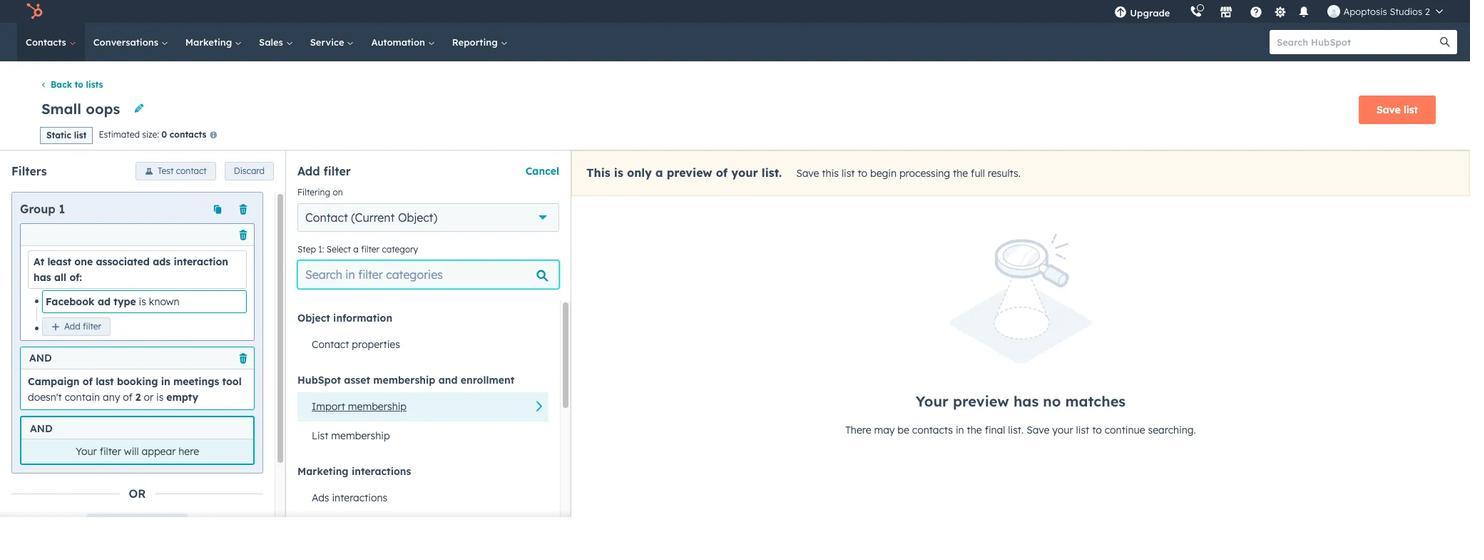 Task type: describe. For each thing, give the bounding box(es) containing it.
step
[[297, 244, 316, 254]]

ads interactions button
[[297, 483, 549, 513]]

calling icon image
[[1190, 6, 1203, 19]]

no
[[1043, 393, 1061, 410]]

associated
[[96, 255, 150, 268]]

all
[[54, 271, 66, 284]]

apoptosis
[[1344, 6, 1387, 17]]

0 vertical spatial and
[[29, 352, 52, 365]]

marketing interactions
[[297, 465, 411, 478]]

contain
[[65, 391, 100, 404]]

ads
[[153, 255, 171, 268]]

campaign
[[28, 375, 80, 388]]

appear
[[142, 445, 176, 458]]

marketplaces image
[[1220, 6, 1233, 19]]

has inside 'at least one associated ads interaction has all of:'
[[34, 271, 51, 284]]

1:
[[318, 244, 324, 254]]

0 vertical spatial membership
[[373, 374, 435, 386]]

1 horizontal spatial save
[[1027, 424, 1050, 437]]

1 vertical spatial the
[[967, 424, 982, 437]]

help button
[[1244, 0, 1269, 23]]

a for filter
[[353, 244, 359, 254]]

last
[[96, 375, 114, 388]]

import
[[312, 400, 345, 413]]

0 horizontal spatial your
[[731, 165, 758, 180]]

or inside the campaign of last booking in meetings tool doesn't contain any of 2 or is empty
[[144, 391, 153, 404]]

apoptosis studios 2
[[1344, 6, 1430, 17]]

matches
[[1065, 393, 1126, 410]]

ads
[[312, 492, 329, 504]]

interactions for ads interactions
[[332, 492, 388, 504]]

this
[[586, 165, 610, 180]]

settings image
[[1274, 6, 1287, 19]]

2 vertical spatial to
[[1092, 424, 1102, 437]]

list membership button
[[297, 421, 549, 451]]

apoptosis studios 2 button
[[1319, 0, 1452, 23]]

at least one associated ads interaction has all of:
[[34, 255, 228, 284]]

discard button
[[225, 162, 274, 180]]

doesn't
[[28, 391, 62, 404]]

object
[[297, 312, 330, 324]]

page section element
[[0, 61, 1470, 150]]

select
[[327, 244, 351, 254]]

full
[[971, 167, 985, 180]]

your for your filter will appear here
[[76, 445, 97, 458]]

sales
[[259, 36, 286, 48]]

searching.
[[1148, 424, 1196, 437]]

information
[[333, 312, 392, 324]]

step 1: select a filter category
[[297, 244, 418, 254]]

filtering on
[[297, 187, 343, 197]]

this
[[822, 167, 839, 180]]

filter left category
[[361, 244, 380, 254]]

1 horizontal spatial add
[[297, 164, 320, 178]]

tool
[[222, 375, 242, 388]]

test contact button
[[136, 162, 216, 180]]

0 vertical spatial preview
[[667, 165, 712, 180]]

category
[[382, 244, 418, 254]]

booking
[[117, 375, 158, 388]]

service link
[[302, 23, 363, 61]]

campaign of last booking in meetings tool doesn't contain any of 2 or is empty
[[28, 375, 242, 404]]

contacts
[[26, 36, 69, 48]]

contact (current object) button
[[297, 203, 559, 232]]

1 vertical spatial and
[[438, 374, 458, 386]]

import membership
[[312, 400, 407, 413]]

lists
[[86, 79, 103, 90]]

help image
[[1250, 6, 1263, 19]]

cancel
[[526, 165, 559, 177]]

upgrade
[[1130, 7, 1170, 19]]

add inside add filter button
[[64, 321, 80, 332]]

conversations
[[93, 36, 161, 48]]

one
[[74, 255, 93, 268]]

0 vertical spatial the
[[953, 167, 968, 180]]

1 horizontal spatial preview
[[953, 393, 1009, 410]]

known
[[149, 295, 179, 308]]

in for contacts
[[956, 424, 964, 437]]

tara schultz image
[[1328, 5, 1341, 18]]

there may be contacts in the final list. save your list to continue searching.
[[845, 424, 1196, 437]]

enrollment
[[461, 374, 514, 386]]

there
[[845, 424, 871, 437]]

ad
[[98, 295, 111, 308]]

1 vertical spatial your
[[1052, 424, 1073, 437]]

interactions for marketing interactions
[[352, 465, 411, 478]]

search button
[[1433, 30, 1457, 54]]

discard
[[234, 165, 265, 176]]

contacts for 0
[[170, 129, 206, 140]]

is inside the campaign of last booking in meetings tool doesn't contain any of 2 or is empty
[[156, 391, 164, 404]]

list inside button
[[1404, 103, 1418, 116]]

automation link
[[363, 23, 444, 61]]

contacts for be
[[912, 424, 953, 437]]

list
[[312, 430, 328, 442]]

test
[[158, 165, 174, 176]]

0 vertical spatial add filter
[[297, 164, 351, 178]]

here
[[179, 445, 199, 458]]

Select a filter category search field
[[297, 260, 559, 289]]

Search HubSpot search field
[[1270, 30, 1445, 54]]

membership for import membership
[[348, 400, 407, 413]]

be
[[898, 424, 909, 437]]

sales link
[[250, 23, 302, 61]]

search image
[[1440, 37, 1450, 47]]

cancel button
[[526, 162, 559, 180]]

hubspot link
[[17, 3, 54, 20]]

(current
[[351, 210, 395, 224]]

2 inside the campaign of last booking in meetings tool doesn't contain any of 2 or is empty
[[135, 391, 141, 404]]

save this list to begin processing the full results.
[[796, 167, 1021, 180]]

on
[[333, 187, 343, 197]]

filters
[[11, 164, 47, 178]]



Task type: vqa. For each thing, say whether or not it's contained in the screenshot.
set
no



Task type: locate. For each thing, give the bounding box(es) containing it.
0 vertical spatial contact
[[305, 210, 348, 224]]

1 horizontal spatial to
[[858, 167, 868, 180]]

upgrade image
[[1115, 6, 1127, 19]]

1 vertical spatial of
[[83, 375, 93, 388]]

hubspot
[[297, 374, 341, 386]]

add down facebook
[[64, 321, 80, 332]]

membership down asset
[[348, 400, 407, 413]]

is right type
[[139, 295, 146, 308]]

membership up import membership button
[[373, 374, 435, 386]]

ads interactions
[[312, 492, 388, 504]]

save
[[1377, 103, 1401, 116], [796, 167, 819, 180], [1027, 424, 1050, 437]]

membership down import membership
[[331, 430, 390, 442]]

0 vertical spatial add
[[297, 164, 320, 178]]

empty
[[166, 391, 198, 404]]

1 vertical spatial contacts
[[912, 424, 953, 437]]

contacts inside page section element
[[170, 129, 206, 140]]

save for save this list to begin processing the full results.
[[796, 167, 819, 180]]

0 vertical spatial has
[[34, 271, 51, 284]]

2 vertical spatial membership
[[331, 430, 390, 442]]

settings link
[[1272, 4, 1289, 19]]

membership inside button
[[331, 430, 390, 442]]

1
[[59, 202, 65, 216]]

your preview has no matches
[[916, 393, 1126, 410]]

add filter down facebook
[[64, 321, 101, 332]]

of
[[716, 165, 728, 180], [83, 375, 93, 388], [123, 391, 133, 404]]

add filter
[[297, 164, 351, 178], [64, 321, 101, 332]]

interactions up ads interactions
[[352, 465, 411, 478]]

1 horizontal spatial contacts
[[912, 424, 953, 437]]

filter
[[323, 164, 351, 178], [361, 244, 380, 254], [83, 321, 101, 332], [100, 445, 121, 458]]

contact inside "contact (current object)" "popup button"
[[305, 210, 348, 224]]

0 vertical spatial in
[[161, 375, 170, 388]]

in
[[161, 375, 170, 388], [956, 424, 964, 437]]

2 vertical spatial and
[[30, 422, 52, 435]]

0 vertical spatial list.
[[762, 165, 782, 180]]

estimated
[[99, 129, 140, 140]]

add up the filtering
[[297, 164, 320, 178]]

0 horizontal spatial add filter
[[64, 321, 101, 332]]

1 horizontal spatial of
[[123, 391, 133, 404]]

1 vertical spatial marketing
[[297, 465, 349, 478]]

filter up on
[[323, 164, 351, 178]]

only
[[627, 165, 652, 180]]

has down at on the top left of page
[[34, 271, 51, 284]]

filter left will
[[100, 445, 121, 458]]

0 vertical spatial your
[[731, 165, 758, 180]]

1 vertical spatial list.
[[1008, 424, 1024, 437]]

0 horizontal spatial of
[[83, 375, 93, 388]]

save for save list
[[1377, 103, 1401, 116]]

back to lists link
[[40, 79, 103, 90]]

2 horizontal spatial to
[[1092, 424, 1102, 437]]

the left full
[[953, 167, 968, 180]]

1 horizontal spatial a
[[656, 165, 663, 180]]

0 horizontal spatial your
[[76, 445, 97, 458]]

contacts right 0
[[170, 129, 206, 140]]

notifications image
[[1298, 6, 1311, 19]]

to left lists
[[75, 79, 83, 90]]

interactions inside button
[[332, 492, 388, 504]]

0 vertical spatial is
[[614, 165, 623, 180]]

to left "begin"
[[858, 167, 868, 180]]

1 vertical spatial preview
[[953, 393, 1009, 410]]

marketing up ads
[[297, 465, 349, 478]]

0 horizontal spatial contacts
[[170, 129, 206, 140]]

0 horizontal spatial preview
[[667, 165, 712, 180]]

save inside save list button
[[1377, 103, 1401, 116]]

1 vertical spatial add
[[64, 321, 80, 332]]

preview up final
[[953, 393, 1009, 410]]

0 horizontal spatial marketing
[[185, 36, 235, 48]]

menu
[[1105, 0, 1453, 23]]

2 horizontal spatial save
[[1377, 103, 1401, 116]]

0 horizontal spatial add
[[64, 321, 80, 332]]

object information
[[297, 312, 392, 324]]

1 horizontal spatial in
[[956, 424, 964, 437]]

in inside the campaign of last booking in meetings tool doesn't contain any of 2 or is empty
[[161, 375, 170, 388]]

1 vertical spatial interactions
[[332, 492, 388, 504]]

final
[[985, 424, 1005, 437]]

your
[[731, 165, 758, 180], [1052, 424, 1073, 437]]

reporting
[[452, 36, 500, 48]]

the
[[953, 167, 968, 180], [967, 424, 982, 437]]

1 horizontal spatial marketing
[[297, 465, 349, 478]]

0 horizontal spatial a
[[353, 244, 359, 254]]

contact properties button
[[297, 330, 549, 359]]

1 horizontal spatial 2
[[1425, 6, 1430, 17]]

a right select at the top left
[[353, 244, 359, 254]]

is
[[614, 165, 623, 180], [139, 295, 146, 308], [156, 391, 164, 404]]

a right the only
[[656, 165, 663, 180]]

1 horizontal spatial has
[[1014, 393, 1039, 410]]

0 vertical spatial of
[[716, 165, 728, 180]]

your for your preview has no matches
[[916, 393, 949, 410]]

list. left this at the right top
[[762, 165, 782, 180]]

of:
[[69, 271, 82, 284]]

to inside page section element
[[75, 79, 83, 90]]

1 vertical spatial membership
[[348, 400, 407, 413]]

conversations link
[[85, 23, 177, 61]]

hubspot asset membership and enrollment
[[297, 374, 514, 386]]

0 vertical spatial save
[[1377, 103, 1401, 116]]

0 vertical spatial or
[[144, 391, 153, 404]]

is right this
[[614, 165, 623, 180]]

or down your filter will appear here
[[129, 487, 146, 501]]

back
[[51, 79, 72, 90]]

this is only a preview of your list.
[[586, 165, 782, 180]]

contacts right the be
[[912, 424, 953, 437]]

of right any at the bottom left
[[123, 391, 133, 404]]

2 horizontal spatial of
[[716, 165, 728, 180]]

list. right final
[[1008, 424, 1024, 437]]

to
[[75, 79, 83, 90], [858, 167, 868, 180], [1092, 424, 1102, 437]]

add filter up filtering on
[[297, 164, 351, 178]]

asset
[[344, 374, 370, 386]]

list
[[1404, 103, 1418, 116], [74, 130, 87, 140], [842, 167, 855, 180], [1076, 424, 1090, 437]]

0 vertical spatial marketing
[[185, 36, 235, 48]]

membership for list membership
[[331, 430, 390, 442]]

2
[[1425, 6, 1430, 17], [135, 391, 141, 404]]

2 vertical spatial save
[[1027, 424, 1050, 437]]

list. for your
[[762, 165, 782, 180]]

1 horizontal spatial add filter
[[297, 164, 351, 178]]

any
[[103, 391, 120, 404]]

import membership button
[[297, 392, 549, 421]]

1 horizontal spatial is
[[156, 391, 164, 404]]

marketing left sales
[[185, 36, 235, 48]]

0 horizontal spatial list.
[[762, 165, 782, 180]]

and
[[29, 352, 52, 365], [438, 374, 458, 386], [30, 422, 52, 435]]

marketing for marketing interactions
[[297, 465, 349, 478]]

has
[[34, 271, 51, 284], [1014, 393, 1039, 410]]

filter inside button
[[83, 321, 101, 332]]

your down no
[[1052, 424, 1073, 437]]

and down doesn't
[[30, 422, 52, 435]]

contact down object information
[[312, 338, 349, 351]]

2 vertical spatial of
[[123, 391, 133, 404]]

preview
[[667, 165, 712, 180], [953, 393, 1009, 410]]

List name field
[[40, 99, 125, 119]]

add
[[297, 164, 320, 178], [64, 321, 80, 332]]

your
[[916, 393, 949, 410], [76, 445, 97, 458]]

contact properties
[[312, 338, 400, 351]]

to left continue
[[1092, 424, 1102, 437]]

interactions down 'marketing interactions'
[[332, 492, 388, 504]]

or
[[144, 391, 153, 404], [129, 487, 146, 501]]

static list
[[46, 130, 87, 140]]

save list button
[[1359, 95, 1436, 124]]

1 vertical spatial 2
[[135, 391, 141, 404]]

contact
[[176, 165, 207, 176]]

contact
[[305, 210, 348, 224], [312, 338, 349, 351]]

calling icon button
[[1185, 2, 1209, 21]]

1 vertical spatial contact
[[312, 338, 349, 351]]

0 horizontal spatial 2
[[135, 391, 141, 404]]

and up campaign
[[29, 352, 52, 365]]

of down save list banner
[[716, 165, 728, 180]]

the left final
[[967, 424, 982, 437]]

2 inside popup button
[[1425, 6, 1430, 17]]

contact for contact properties
[[312, 338, 349, 351]]

0 vertical spatial your
[[916, 393, 949, 410]]

in for booking
[[161, 375, 170, 388]]

1 horizontal spatial your
[[1052, 424, 1073, 437]]

menu item
[[1180, 0, 1183, 23]]

type
[[114, 295, 136, 308]]

1 vertical spatial save
[[796, 167, 819, 180]]

2 vertical spatial is
[[156, 391, 164, 404]]

test contact
[[158, 165, 207, 176]]

0 horizontal spatial has
[[34, 271, 51, 284]]

marketing link
[[177, 23, 250, 61]]

marketing for marketing
[[185, 36, 235, 48]]

0 vertical spatial contacts
[[170, 129, 206, 140]]

service
[[310, 36, 347, 48]]

is left empty
[[156, 391, 164, 404]]

and up import membership button
[[438, 374, 458, 386]]

1 vertical spatial is
[[139, 295, 146, 308]]

automation
[[371, 36, 428, 48]]

in left final
[[956, 424, 964, 437]]

1 vertical spatial in
[[956, 424, 964, 437]]

0 vertical spatial interactions
[[352, 465, 411, 478]]

membership inside button
[[348, 400, 407, 413]]

size:
[[142, 129, 159, 140]]

list membership
[[312, 430, 390, 442]]

save list
[[1377, 103, 1418, 116]]

1 vertical spatial to
[[858, 167, 868, 180]]

interactions
[[352, 465, 411, 478], [332, 492, 388, 504]]

0 horizontal spatial to
[[75, 79, 83, 90]]

hubspot image
[[26, 3, 43, 20]]

save list banner
[[34, 91, 1436, 126]]

facebook ad type is known
[[46, 295, 179, 308]]

marketplaces button
[[1212, 0, 1242, 23]]

of up the contain
[[83, 375, 93, 388]]

a for preview
[[656, 165, 663, 180]]

your down save list banner
[[731, 165, 758, 180]]

contact inside 'contact properties' button
[[312, 338, 349, 351]]

filtering
[[297, 187, 330, 197]]

0 vertical spatial to
[[75, 79, 83, 90]]

has left no
[[1014, 393, 1039, 410]]

0 vertical spatial 2
[[1425, 6, 1430, 17]]

1 vertical spatial add filter
[[64, 321, 101, 332]]

least
[[47, 255, 71, 268]]

1 vertical spatial your
[[76, 445, 97, 458]]

properties
[[352, 338, 400, 351]]

menu containing apoptosis studios 2
[[1105, 0, 1453, 23]]

filter down ad
[[83, 321, 101, 332]]

contact for contact (current object)
[[305, 210, 348, 224]]

group 1
[[20, 202, 65, 216]]

estimated size: 0 contacts
[[99, 129, 206, 140]]

1 vertical spatial has
[[1014, 393, 1039, 410]]

0 vertical spatial a
[[656, 165, 663, 180]]

1 vertical spatial a
[[353, 244, 359, 254]]

0 horizontal spatial save
[[796, 167, 819, 180]]

notifications button
[[1292, 0, 1317, 23]]

1 vertical spatial or
[[129, 487, 146, 501]]

object)
[[398, 210, 437, 224]]

0 horizontal spatial is
[[139, 295, 146, 308]]

continue
[[1105, 424, 1145, 437]]

or down booking
[[144, 391, 153, 404]]

list. for final
[[1008, 424, 1024, 437]]

contact (current object)
[[305, 210, 437, 224]]

2 horizontal spatial is
[[614, 165, 623, 180]]

will
[[124, 445, 139, 458]]

1 horizontal spatial your
[[916, 393, 949, 410]]

reporting link
[[444, 23, 516, 61]]

0 horizontal spatial in
[[161, 375, 170, 388]]

meetings
[[173, 375, 219, 388]]

in up empty
[[161, 375, 170, 388]]

add filter inside button
[[64, 321, 101, 332]]

contact down filtering on
[[305, 210, 348, 224]]

2 right studios
[[1425, 6, 1430, 17]]

group
[[20, 202, 55, 216]]

2 down booking
[[135, 391, 141, 404]]

1 horizontal spatial list.
[[1008, 424, 1024, 437]]

preview right the only
[[667, 165, 712, 180]]

facebook
[[46, 295, 95, 308]]

results.
[[988, 167, 1021, 180]]



